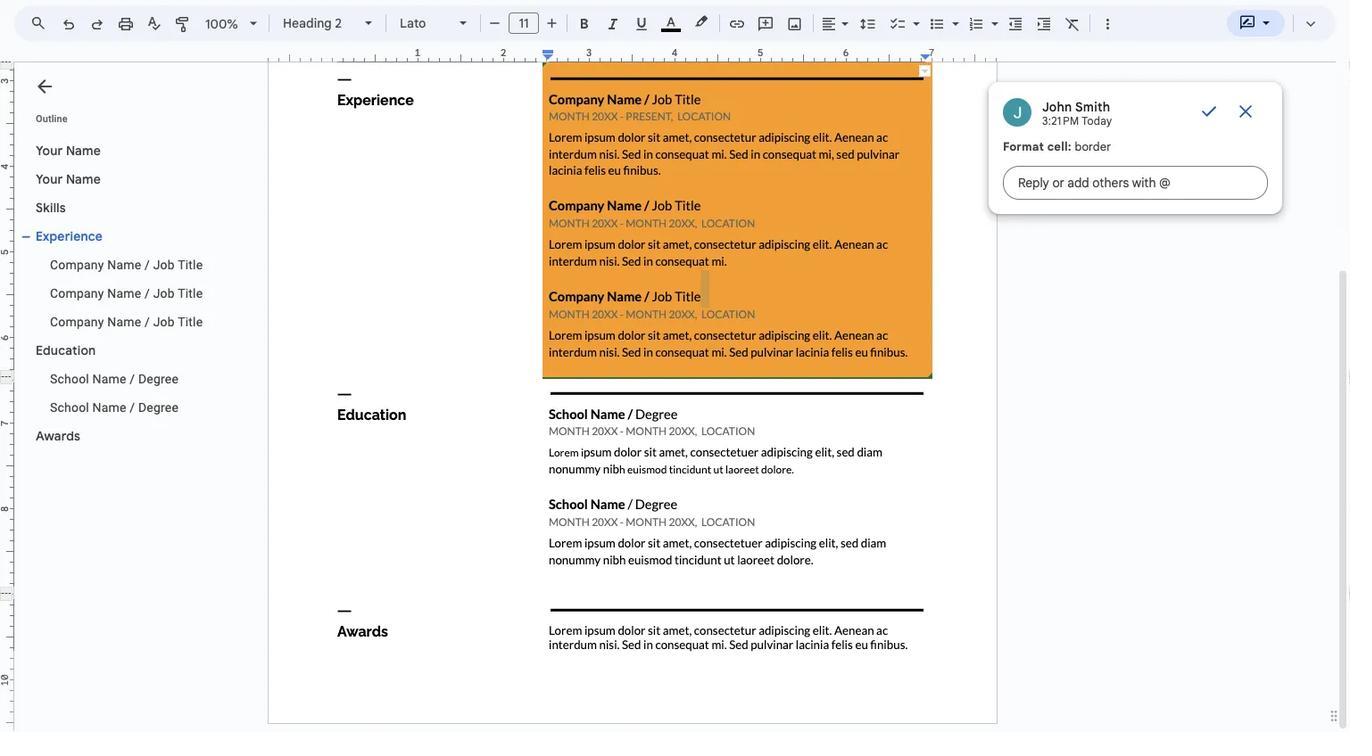 Task type: vqa. For each thing, say whether or not it's contained in the screenshot.
Company
yes



Task type: locate. For each thing, give the bounding box(es) containing it.
heading 2
[[283, 15, 342, 31]]

school
[[50, 372, 89, 386], [50, 400, 89, 415]]

application containing heading 2
[[0, 0, 1350, 733]]

1 company from the top
[[50, 257, 104, 272]]

0 vertical spatial company
[[50, 257, 104, 272]]

format cell: border
[[1003, 139, 1111, 153]]

1 your from the top
[[36, 143, 63, 158]]

0 vertical spatial job
[[153, 257, 175, 272]]

your
[[36, 143, 63, 158], [36, 171, 63, 187]]

your up skills
[[36, 171, 63, 187]]

heading
[[283, 15, 332, 31]]

Reply text field
[[1003, 166, 1268, 200]]

0 vertical spatial company name / job title
[[50, 257, 203, 272]]

0 vertical spatial your
[[36, 143, 63, 158]]

outline
[[36, 113, 68, 124]]

school name / degree
[[50, 372, 179, 386], [50, 400, 179, 415]]

1 vertical spatial school name / degree
[[50, 400, 179, 415]]

mode and view toolbar
[[1226, 5, 1325, 41]]

3:21 pm
[[1042, 115, 1079, 128]]

john
[[1042, 99, 1072, 115]]

1 vertical spatial your
[[36, 171, 63, 187]]

0 vertical spatial school name / degree
[[50, 372, 179, 386]]

2 your from the top
[[36, 171, 63, 187]]

name
[[66, 143, 101, 158], [66, 171, 101, 187], [107, 257, 141, 272], [107, 286, 141, 301], [107, 315, 141, 329], [92, 372, 126, 386], [92, 400, 126, 415]]

text color image
[[661, 11, 681, 32]]

border
[[1075, 139, 1111, 153]]

school name / degree up the awards
[[50, 400, 179, 415]]

0 vertical spatial title
[[178, 257, 203, 272]]

format
[[1003, 139, 1044, 153]]

2 vertical spatial company
[[50, 315, 104, 329]]

1 vertical spatial title
[[178, 286, 203, 301]]

title
[[178, 257, 203, 272], [178, 286, 203, 301], [178, 315, 203, 329]]

your down outline
[[36, 143, 63, 158]]

2 school from the top
[[50, 400, 89, 415]]

main toolbar
[[53, 0, 1122, 640]]

3 title from the top
[[178, 315, 203, 329]]

2 degree from the top
[[138, 400, 179, 415]]

2 vertical spatial job
[[153, 315, 175, 329]]

awards
[[36, 428, 80, 444]]

1 vertical spatial company name / job title
[[50, 286, 203, 301]]

1 vertical spatial job
[[153, 286, 175, 301]]

/
[[145, 257, 150, 272], [145, 286, 150, 301], [145, 315, 150, 329], [130, 372, 135, 386], [130, 400, 135, 415]]

checklist menu image
[[908, 12, 920, 18]]

lato
[[400, 15, 426, 31]]

0 vertical spatial school
[[50, 372, 89, 386]]

smith
[[1075, 99, 1110, 115]]

application
[[0, 0, 1350, 733]]

your name
[[36, 143, 101, 158], [36, 171, 101, 187]]

job
[[153, 257, 175, 272], [153, 286, 175, 301], [153, 315, 175, 329]]

1 vertical spatial degree
[[138, 400, 179, 415]]

company
[[50, 257, 104, 272], [50, 286, 104, 301], [50, 315, 104, 329]]

1 your name from the top
[[36, 143, 101, 158]]

company name / job title
[[50, 257, 203, 272], [50, 286, 203, 301], [50, 315, 203, 329]]

0 vertical spatial your name
[[36, 143, 101, 158]]

your name down outline
[[36, 143, 101, 158]]

styles list. heading 2 selected. option
[[283, 11, 354, 36]]

your name up skills
[[36, 171, 101, 187]]

3 job from the top
[[153, 315, 175, 329]]

0 vertical spatial degree
[[138, 372, 179, 386]]

school down education
[[50, 372, 89, 386]]

john smith image
[[1003, 98, 1032, 127]]

1 vertical spatial school
[[50, 400, 89, 415]]

2 vertical spatial company name / job title
[[50, 315, 203, 329]]

degree
[[138, 372, 179, 386], [138, 400, 179, 415]]

school up the awards
[[50, 400, 89, 415]]

1 vertical spatial company
[[50, 286, 104, 301]]

Menus field
[[22, 11, 62, 36]]

school name / degree down education
[[50, 372, 179, 386]]

1 vertical spatial your name
[[36, 171, 101, 187]]

2 vertical spatial title
[[178, 315, 203, 329]]



Task type: describe. For each thing, give the bounding box(es) containing it.
click to select borders image
[[919, 65, 931, 77]]

1 job from the top
[[153, 257, 175, 272]]

education
[[36, 343, 96, 358]]

2
[[335, 15, 342, 31]]

highlight color image
[[692, 11, 711, 32]]

2 title from the top
[[178, 286, 203, 301]]

Zoom text field
[[201, 12, 244, 37]]

1 school name / degree from the top
[[50, 372, 179, 386]]

Font size text field
[[510, 12, 538, 34]]

3 company from the top
[[50, 315, 104, 329]]

font list. lato selected. option
[[400, 11, 449, 36]]

Font size field
[[509, 12, 546, 35]]

1 degree from the top
[[138, 372, 179, 386]]

2 job from the top
[[153, 286, 175, 301]]

outline heading
[[14, 112, 257, 137]]

cell:
[[1047, 139, 1072, 153]]

insert image image
[[785, 11, 805, 36]]

document outline element
[[14, 62, 257, 733]]

1 school from the top
[[50, 372, 89, 386]]

2 company name / job title from the top
[[50, 286, 203, 301]]

2 your name from the top
[[36, 171, 101, 187]]

Zoom field
[[198, 11, 265, 38]]

john smith 3:21 pm today
[[1042, 99, 1112, 128]]

today
[[1082, 115, 1112, 128]]

experience
[[36, 228, 103, 244]]

2 company from the top
[[50, 286, 104, 301]]

3 company name / job title from the top
[[50, 315, 203, 329]]

2 school name / degree from the top
[[50, 400, 179, 415]]

line & paragraph spacing image
[[858, 11, 879, 36]]

1 title from the top
[[178, 257, 203, 272]]

skills
[[36, 200, 66, 216]]

1 company name / job title from the top
[[50, 257, 203, 272]]



